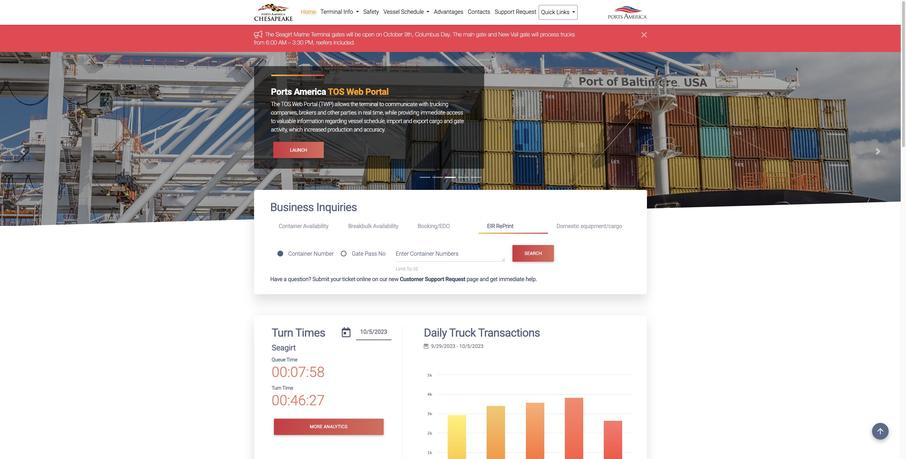 Task type: vqa. For each thing, say whether or not it's contained in the screenshot.
Request to the top
yes



Task type: describe. For each thing, give the bounding box(es) containing it.
allows
[[335, 101, 349, 108]]

to
[[407, 267, 412, 272]]

more
[[310, 424, 322, 430]]

cargo
[[429, 118, 442, 125]]

1 vertical spatial on
[[372, 276, 378, 283]]

gates
[[332, 31, 345, 38]]

information
[[297, 118, 324, 125]]

Enter Container Numbers text field
[[396, 250, 505, 262]]

turn for turn time 00:46:27
[[272, 385, 281, 391]]

0 vertical spatial tos
[[328, 87, 344, 97]]

october
[[384, 31, 403, 38]]

no
[[378, 250, 386, 257]]

have a question? submit your ticket online on our new customer support request page and get immediate help.
[[270, 276, 537, 283]]

and inside 'the seagirt marine terminal gates will be open on october 9th, columbus day. the main gate and new vail gate will process trucks from 6:00 am – 3:30 pm, reefers included.'
[[488, 31, 497, 38]]

america
[[294, 87, 326, 97]]

ports america tos web portal
[[271, 87, 389, 97]]

eir
[[487, 223, 495, 230]]

equipment/cargo
[[581, 223, 622, 230]]

parties
[[341, 109, 356, 116]]

launch link
[[273, 142, 324, 158]]

links
[[556, 9, 569, 16]]

availability for container availability
[[303, 223, 328, 230]]

request inside main content
[[445, 276, 465, 283]]

vessel
[[383, 8, 400, 15]]

main content containing 00:07:58
[[249, 190, 652, 459]]

support request
[[495, 8, 536, 15]]

go to top image
[[872, 423, 889, 440]]

and down vessel
[[354, 126, 362, 133]]

communicate
[[385, 101, 417, 108]]

providing
[[398, 109, 419, 116]]

trucks
[[561, 31, 575, 38]]

more analytics
[[310, 424, 347, 430]]

0 vertical spatial web
[[346, 87, 363, 97]]

the for the seagirt marine terminal gates will be open on october 9th, columbus day. the main gate and new vail gate will process trucks from 6:00 am – 3:30 pm, reefers included.
[[265, 31, 274, 38]]

brokers
[[299, 109, 316, 116]]

time for 00:07:58
[[286, 357, 297, 363]]

and down (twp)
[[317, 109, 326, 116]]

day.
[[441, 31, 451, 38]]

calendar week image
[[424, 344, 428, 349]]

bullhorn image
[[254, 30, 265, 38]]

terminal
[[359, 101, 378, 108]]

tos inside the tos web portal (twp) allows the terminal to communicate with trucking companies,                         brokers and other parties in real time, while providing immediate access to valuable                         information regarding vessel schedule, import and export cargo and gate activity, which increased production and accuracy.
[[281, 101, 291, 108]]

00:46:27
[[272, 392, 325, 409]]

container availability
[[279, 223, 328, 230]]

container availability link
[[270, 220, 340, 233]]

vessel schedule link
[[381, 5, 432, 19]]

process
[[540, 31, 559, 38]]

1 horizontal spatial portal
[[365, 87, 389, 97]]

container for container number
[[288, 250, 312, 257]]

number
[[314, 250, 334, 257]]

time for 00:46:27
[[282, 385, 293, 391]]

regarding
[[325, 118, 347, 125]]

web inside the tos web portal (twp) allows the terminal to communicate with trucking companies,                         brokers and other parties in real time, while providing immediate access to valuable                         information regarding vessel schedule, import and export cargo and gate activity, which increased production and accuracy.
[[292, 101, 303, 108]]

0 vertical spatial request
[[516, 8, 536, 15]]

reefers
[[316, 39, 332, 46]]

-
[[457, 344, 458, 350]]

marine
[[294, 31, 310, 38]]

terminal info
[[320, 8, 354, 15]]

1 will from the left
[[346, 31, 353, 38]]

vessel
[[348, 118, 363, 125]]

turn time 00:46:27
[[272, 385, 325, 409]]

terminal info link
[[318, 5, 361, 19]]

1 vertical spatial immediate
[[499, 276, 524, 283]]

queue
[[272, 357, 285, 363]]

customer support request link
[[400, 276, 465, 283]]

valuable
[[277, 118, 296, 125]]

booking/edo
[[418, 223, 450, 230]]

with
[[419, 101, 428, 108]]

turn times
[[272, 326, 325, 340]]

container up the 10
[[410, 251, 434, 257]]

terminal inside 'the seagirt marine terminal gates will be open on october 9th, columbus day. the main gate and new vail gate will process trucks from 6:00 am – 3:30 pm, reefers included.'
[[311, 31, 330, 38]]

submit
[[312, 276, 329, 283]]

which
[[289, 126, 303, 133]]

vail
[[511, 31, 518, 38]]

2 horizontal spatial gate
[[520, 31, 530, 38]]

seagirt inside main content
[[272, 343, 296, 352]]

quick links link
[[539, 5, 578, 20]]

companies,
[[271, 109, 298, 116]]

1 horizontal spatial to
[[379, 101, 384, 108]]

while
[[385, 109, 397, 116]]

home
[[301, 8, 316, 15]]

search
[[525, 251, 542, 256]]

queue time 00:07:58
[[272, 357, 325, 381]]

10
[[413, 267, 418, 272]]

9th,
[[404, 31, 413, 38]]

container number
[[288, 250, 334, 257]]

container for container availability
[[279, 223, 302, 230]]

schedule
[[401, 8, 424, 15]]

the right day.
[[453, 31, 462, 38]]

the seagirt marine terminal gates will be open on october 9th, columbus day. the main gate and new vail gate will process trucks from 6:00 am – 3:30 pm, reefers included. alert
[[0, 25, 901, 52]]

domestic equipment/cargo
[[557, 223, 622, 230]]

gate pass no
[[352, 250, 386, 257]]

home link
[[299, 5, 318, 19]]



Task type: locate. For each thing, give the bounding box(es) containing it.
tos web portal image
[[0, 52, 901, 441]]

availability for breakbulk availability
[[373, 223, 398, 230]]

real
[[363, 109, 371, 116]]

to up activity,
[[271, 118, 276, 125]]

and down access
[[444, 118, 452, 125]]

be
[[355, 31, 361, 38]]

immediate inside the tos web portal (twp) allows the terminal to communicate with trucking companies,                         brokers and other parties in real time, while providing immediate access to valuable                         information regarding vessel schedule, import and export cargo and gate activity, which increased production and accuracy.
[[420, 109, 445, 116]]

1 horizontal spatial support
[[495, 8, 515, 15]]

to up time,
[[379, 101, 384, 108]]

tos up companies,
[[281, 101, 291, 108]]

portal up terminal at the top of page
[[365, 87, 389, 97]]

and left new
[[488, 31, 497, 38]]

0 horizontal spatial request
[[445, 276, 465, 283]]

1 vertical spatial turn
[[272, 385, 281, 391]]

main
[[463, 31, 474, 38]]

0 horizontal spatial availability
[[303, 223, 328, 230]]

on left our
[[372, 276, 378, 283]]

1 horizontal spatial tos
[[328, 87, 344, 97]]

contacts
[[468, 8, 490, 15]]

1 vertical spatial tos
[[281, 101, 291, 108]]

trucking
[[430, 101, 448, 108]]

schedule,
[[364, 118, 385, 125]]

2 availability from the left
[[373, 223, 398, 230]]

0 horizontal spatial gate
[[454, 118, 464, 125]]

advantages link
[[432, 5, 466, 19]]

1 horizontal spatial availability
[[373, 223, 398, 230]]

numbers
[[435, 251, 458, 257]]

container down business
[[279, 223, 302, 230]]

launch
[[290, 147, 307, 153]]

2 turn from the top
[[272, 385, 281, 391]]

transactions
[[478, 326, 540, 340]]

your
[[331, 276, 341, 283]]

will left process
[[532, 31, 538, 38]]

tos up allows on the top of the page
[[328, 87, 344, 97]]

0 vertical spatial support
[[495, 8, 515, 15]]

in
[[358, 109, 362, 116]]

web
[[346, 87, 363, 97], [292, 101, 303, 108]]

1 vertical spatial web
[[292, 101, 303, 108]]

seagirt up queue
[[272, 343, 296, 352]]

1 vertical spatial to
[[271, 118, 276, 125]]

terminal up reefers on the top left
[[311, 31, 330, 38]]

turn up 00:46:27
[[272, 385, 281, 391]]

get
[[490, 276, 498, 283]]

breakbulk availability link
[[340, 220, 409, 233]]

the up 6:00
[[265, 31, 274, 38]]

request left page
[[445, 276, 465, 283]]

portal inside the tos web portal (twp) allows the terminal to communicate with trucking companies,                         brokers and other parties in real time, while providing immediate access to valuable                         information regarding vessel schedule, import and export cargo and gate activity, which increased production and accuracy.
[[304, 101, 318, 108]]

eir reprint
[[487, 223, 513, 230]]

pm,
[[305, 39, 315, 46]]

daily truck transactions
[[424, 326, 540, 340]]

0 vertical spatial time
[[286, 357, 297, 363]]

on inside 'the seagirt marine terminal gates will be open on october 9th, columbus day. the main gate and new vail gate will process trucks from 6:00 am – 3:30 pm, reefers included.'
[[376, 31, 382, 38]]

support up new
[[495, 8, 515, 15]]

seagirt up am
[[276, 31, 292, 38]]

gate inside the tos web portal (twp) allows the terminal to communicate with trucking companies,                         brokers and other parties in real time, while providing immediate access to valuable                         information regarding vessel schedule, import and export cargo and gate activity, which increased production and accuracy.
[[454, 118, 464, 125]]

0 vertical spatial turn
[[272, 326, 293, 340]]

open
[[362, 31, 374, 38]]

on right open
[[376, 31, 382, 38]]

1 vertical spatial terminal
[[311, 31, 330, 38]]

ticket
[[342, 276, 355, 283]]

turn for turn times
[[272, 326, 293, 340]]

0 horizontal spatial will
[[346, 31, 353, 38]]

terminal left info
[[320, 8, 342, 15]]

1 vertical spatial time
[[282, 385, 293, 391]]

immediate
[[420, 109, 445, 116], [499, 276, 524, 283]]

domestic
[[557, 223, 579, 230]]

advantages
[[434, 8, 463, 15]]

gate
[[352, 250, 363, 257]]

production
[[328, 126, 352, 133]]

1 horizontal spatial immediate
[[499, 276, 524, 283]]

9/29/2023
[[431, 344, 455, 350]]

the up companies,
[[271, 101, 280, 108]]

terminal inside terminal info link
[[320, 8, 342, 15]]

booking/edo link
[[409, 220, 479, 233]]

0 horizontal spatial support
[[425, 276, 444, 283]]

am
[[279, 39, 286, 46]]

0 vertical spatial terminal
[[320, 8, 342, 15]]

0 horizontal spatial immediate
[[420, 109, 445, 116]]

have
[[270, 276, 282, 283]]

business
[[270, 201, 314, 214]]

and inside main content
[[480, 276, 489, 283]]

and left the get
[[480, 276, 489, 283]]

1 vertical spatial portal
[[304, 101, 318, 108]]

the for the tos web portal (twp) allows the terminal to communicate with trucking companies,                         brokers and other parties in real time, while providing immediate access to valuable                         information regarding vessel schedule, import and export cargo and gate activity, which increased production and accuracy.
[[271, 101, 280, 108]]

1 horizontal spatial web
[[346, 87, 363, 97]]

time inside turn time 00:46:27
[[282, 385, 293, 391]]

portal
[[365, 87, 389, 97], [304, 101, 318, 108]]

enter container numbers
[[396, 251, 458, 257]]

search button
[[512, 245, 554, 262]]

pass
[[365, 250, 377, 257]]

seagirt inside 'the seagirt marine terminal gates will be open on october 9th, columbus day. the main gate and new vail gate will process trucks from 6:00 am – 3:30 pm, reefers included.'
[[276, 31, 292, 38]]

0 vertical spatial immediate
[[420, 109, 445, 116]]

1 turn from the top
[[272, 326, 293, 340]]

safety
[[363, 8, 379, 15]]

availability
[[303, 223, 328, 230], [373, 223, 398, 230]]

time,
[[372, 109, 384, 116]]

truck
[[449, 326, 476, 340]]

request left quick
[[516, 8, 536, 15]]

10/5/2023
[[459, 344, 484, 350]]

online
[[357, 276, 371, 283]]

activity,
[[271, 126, 288, 133]]

turn inside turn time 00:46:27
[[272, 385, 281, 391]]

breakbulk
[[348, 223, 372, 230]]

immediate up the cargo
[[420, 109, 445, 116]]

1 availability from the left
[[303, 223, 328, 230]]

2 will from the left
[[532, 31, 538, 38]]

new
[[498, 31, 509, 38]]

ports
[[271, 87, 292, 97]]

accuracy.
[[364, 126, 385, 133]]

limit
[[396, 267, 406, 272]]

from
[[254, 39, 264, 46]]

included.
[[334, 39, 355, 46]]

0 vertical spatial to
[[379, 101, 384, 108]]

and down providing
[[403, 118, 412, 125]]

the seagirt marine terminal gates will be open on october 9th, columbus day. the main gate and new vail gate will process trucks from 6:00 am – 3:30 pm, reefers included.
[[254, 31, 575, 46]]

container
[[279, 223, 302, 230], [288, 250, 312, 257], [410, 251, 434, 257]]

00:07:58
[[272, 364, 325, 381]]

1 horizontal spatial will
[[532, 31, 538, 38]]

availability down the business inquiries
[[303, 223, 328, 230]]

(twp)
[[319, 101, 333, 108]]

the tos web portal (twp) allows the terminal to communicate with trucking companies,                         brokers and other parties in real time, while providing immediate access to valuable                         information regarding vessel schedule, import and export cargo and gate activity, which increased production and accuracy.
[[271, 101, 464, 133]]

1 vertical spatial request
[[445, 276, 465, 283]]

time inside queue time 00:07:58
[[286, 357, 297, 363]]

to
[[379, 101, 384, 108], [271, 118, 276, 125]]

gate down access
[[454, 118, 464, 125]]

quick
[[541, 9, 555, 16]]

page
[[467, 276, 478, 283]]

6:00
[[266, 39, 277, 46]]

1 horizontal spatial request
[[516, 8, 536, 15]]

1 vertical spatial support
[[425, 276, 444, 283]]

–
[[288, 39, 291, 46]]

access
[[446, 109, 463, 116]]

0 vertical spatial portal
[[365, 87, 389, 97]]

tos
[[328, 87, 344, 97], [281, 101, 291, 108]]

will
[[346, 31, 353, 38], [532, 31, 538, 38]]

time up 00:46:27
[[282, 385, 293, 391]]

time right queue
[[286, 357, 297, 363]]

contacts link
[[466, 5, 492, 19]]

will left be
[[346, 31, 353, 38]]

0 horizontal spatial to
[[271, 118, 276, 125]]

limit to 10
[[396, 267, 418, 272]]

3:30
[[292, 39, 303, 46]]

0 vertical spatial on
[[376, 31, 382, 38]]

close image
[[641, 31, 647, 39]]

support request link
[[492, 5, 539, 19]]

immediate right the get
[[499, 276, 524, 283]]

portal up brokers
[[304, 101, 318, 108]]

eir reprint link
[[479, 220, 548, 234]]

gate right main
[[476, 31, 486, 38]]

None text field
[[356, 326, 391, 340]]

calendar day image
[[342, 328, 350, 338]]

main content
[[249, 190, 652, 459]]

0 vertical spatial seagirt
[[276, 31, 292, 38]]

1 horizontal spatial gate
[[476, 31, 486, 38]]

the inside the tos web portal (twp) allows the terminal to communicate with trucking companies,                         brokers and other parties in real time, while providing immediate access to valuable                         information regarding vessel schedule, import and export cargo and gate activity, which increased production and accuracy.
[[271, 101, 280, 108]]

0 horizontal spatial tos
[[281, 101, 291, 108]]

import
[[387, 118, 402, 125]]

container left 'number'
[[288, 250, 312, 257]]

export
[[413, 118, 428, 125]]

inquiries
[[316, 201, 357, 214]]

vessel schedule
[[383, 8, 425, 15]]

turn up queue
[[272, 326, 293, 340]]

0 horizontal spatial web
[[292, 101, 303, 108]]

new
[[389, 276, 399, 283]]

support right customer
[[425, 276, 444, 283]]

web up the
[[346, 87, 363, 97]]

more analytics link
[[274, 419, 383, 435]]

gate right vail
[[520, 31, 530, 38]]

help.
[[526, 276, 537, 283]]

1 vertical spatial seagirt
[[272, 343, 296, 352]]

0 horizontal spatial portal
[[304, 101, 318, 108]]

safety link
[[361, 5, 381, 19]]

availability right breakbulk
[[373, 223, 398, 230]]

enter
[[396, 251, 409, 257]]

web up brokers
[[292, 101, 303, 108]]



